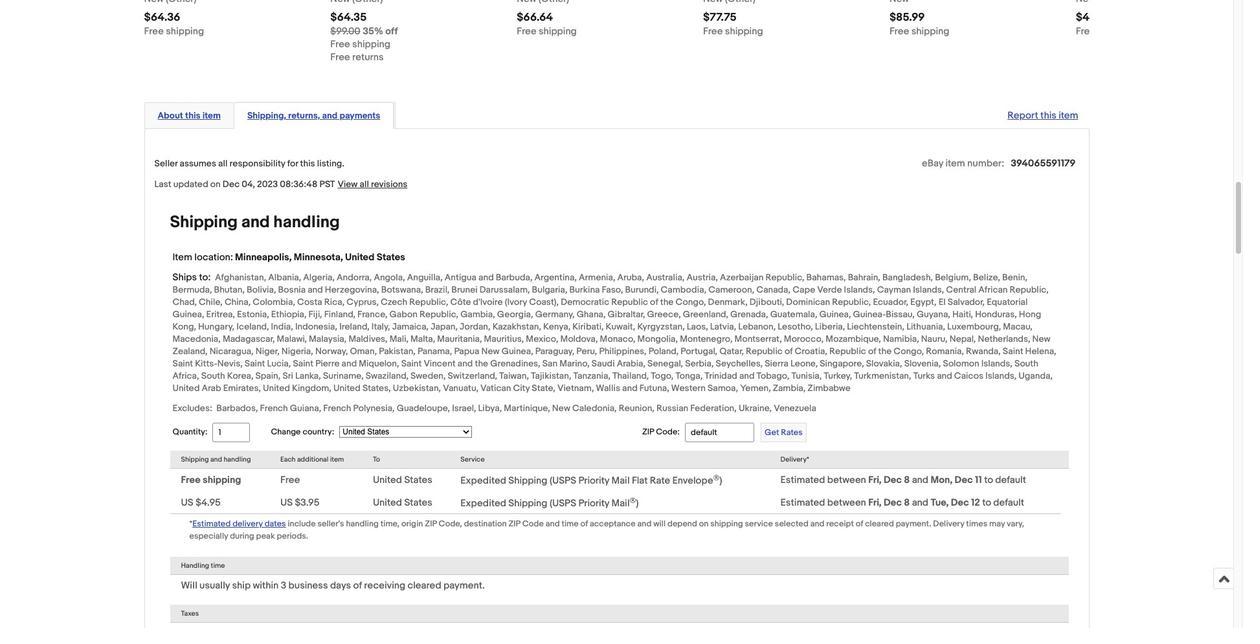 Task type: locate. For each thing, give the bounding box(es) containing it.
france,
[[357, 309, 387, 320]]

south up uganda, on the right bottom of the page
[[1014, 358, 1038, 369]]

estimated up selected
[[780, 496, 825, 509]]

dec left 12
[[951, 496, 969, 509]]

uzbekistan,
[[393, 383, 441, 394]]

0 horizontal spatial us
[[181, 496, 193, 509]]

free shipping text field down $64.36
[[144, 25, 204, 38]]

1 us from the left
[[181, 496, 193, 509]]

gambia,
[[460, 309, 495, 320]]

1 vertical spatial time
[[211, 562, 225, 570]]

0 vertical spatial congo,
[[676, 297, 706, 308]]

report this item link
[[1001, 103, 1085, 128]]

2023
[[257, 179, 278, 190]]

0 vertical spatial payment.
[[896, 519, 931, 529]]

federation,
[[690, 403, 737, 414]]

the
[[660, 297, 674, 308], [878, 346, 892, 357], [475, 358, 488, 369]]

(usps up expedited shipping (usps priority mail ® )
[[550, 474, 576, 487]]

returns
[[352, 51, 384, 63]]

0 horizontal spatial )
[[636, 497, 639, 509]]

estimated down delivery*
[[780, 474, 825, 486]]

the up greece,
[[660, 297, 674, 308]]

serbia,
[[685, 358, 714, 369]]

last
[[154, 179, 171, 190]]

fri, up estimated between fri, dec 8 and tue, dec 12 to default
[[868, 474, 882, 486]]

Free shipping text field
[[703, 25, 763, 38], [1076, 25, 1136, 38], [330, 38, 390, 51]]

1 vertical spatial estimated
[[780, 496, 825, 509]]

item for about this item
[[202, 110, 221, 121]]

0 horizontal spatial south
[[201, 370, 225, 381]]

dec up estimated between fri, dec 8 and tue, dec 12 to default
[[884, 474, 902, 486]]

mail up acceptance
[[612, 497, 630, 509]]

guinea, up liberia,
[[819, 309, 851, 320]]

0 vertical spatial united states
[[373, 474, 432, 486]]

fri,
[[868, 474, 882, 486], [868, 496, 882, 509]]

and down algeria,
[[308, 284, 323, 295]]

free shipping text field for $85.99
[[889, 25, 949, 38]]

handling down quantity: text box
[[224, 455, 251, 464]]

between for estimated between fri, dec 8 and mon, dec 11 to default
[[827, 474, 866, 486]]

time up usually
[[211, 562, 225, 570]]

payment.
[[896, 519, 931, 529], [444, 580, 485, 592]]

rates
[[781, 427, 803, 438]]

delivery
[[233, 519, 263, 529]]

0 horizontal spatial the
[[475, 358, 488, 369]]

0 vertical spatial on
[[210, 179, 221, 190]]

peak
[[256, 531, 275, 541]]

united states for expedited shipping (usps priority mail
[[373, 496, 432, 509]]

dec for tue,
[[884, 496, 902, 509]]

1 horizontal spatial free shipping text field
[[703, 25, 763, 38]]

1 horizontal spatial new
[[552, 403, 570, 414]]

and right returns,
[[322, 110, 338, 121]]

senegal,
[[647, 358, 683, 369]]

shipping up expedited shipping (usps priority mail ® )
[[508, 474, 547, 487]]

free shipping down $64.36
[[144, 25, 204, 38]]

this
[[1040, 109, 1057, 122], [185, 110, 200, 121], [300, 158, 315, 169]]

days
[[330, 580, 351, 592]]

seller
[[154, 158, 178, 169]]

united states for expedited shipping (usps priority mail flat rate envelope
[[373, 474, 432, 486]]

for
[[287, 158, 298, 169]]

$3.95
[[295, 496, 320, 509]]

1 vertical spatial to
[[982, 496, 991, 509]]

®
[[713, 473, 720, 481], [630, 496, 636, 503]]

1 vertical spatial priority
[[578, 497, 609, 509]]

1 vertical spatial default
[[993, 496, 1024, 509]]

cleared right receiving
[[408, 580, 441, 592]]

0 horizontal spatial all
[[218, 158, 228, 169]]

1 horizontal spatial republic
[[746, 346, 783, 357]]

free shipping for $66.64
[[517, 25, 577, 38]]

to right 11
[[984, 474, 993, 486]]

1 vertical spatial (usps
[[550, 497, 576, 509]]

1 united states from the top
[[373, 474, 432, 486]]

® inside expedited shipping (usps priority mail flat rate envelope ® )
[[713, 473, 720, 481]]

priority inside expedited shipping (usps priority mail flat rate envelope ® )
[[578, 474, 609, 487]]

include seller's handling time, origin zip code, destination zip code and time of acceptance and will depend on shipping service selected and receipt of cleared payment. delivery times may vary, especially during peak periods.
[[189, 519, 1024, 541]]

0 vertical spatial 8
[[904, 474, 910, 486]]

None text field
[[144, 0, 197, 6]]

None text field
[[330, 0, 383, 6], [517, 0, 569, 6], [703, 0, 756, 6], [889, 0, 909, 6], [1076, 0, 1128, 6], [330, 0, 383, 6], [517, 0, 569, 6], [703, 0, 756, 6], [889, 0, 909, 6], [1076, 0, 1128, 6]]

venezuela
[[774, 403, 816, 414]]

® down flat in the right of the page
[[630, 496, 636, 503]]

lithuania,
[[907, 321, 945, 332]]

shipping,
[[247, 110, 286, 121]]

2 between from the top
[[827, 496, 866, 509]]

free shipping text field down "$66.64" text box
[[517, 25, 577, 38]]

haiti,
[[952, 309, 973, 320]]

futuna,
[[640, 383, 669, 394]]

bolivia,
[[247, 284, 276, 295]]

0 horizontal spatial republic
[[611, 297, 648, 308]]

1 vertical spatial on
[[699, 519, 708, 529]]

free shipping text field for $42.88
[[1076, 25, 1136, 38]]

0 vertical spatial priority
[[578, 474, 609, 487]]

additional
[[297, 455, 328, 464]]

mozambique,
[[826, 333, 881, 344]]

expedited shipping (usps priority mail flat rate envelope ® )
[[461, 473, 722, 487]]

2 horizontal spatial free shipping text field
[[1076, 25, 1136, 38]]

(usps inside expedited shipping (usps priority mail ® )
[[550, 497, 576, 509]]

time down expedited shipping (usps priority mail ® )
[[562, 519, 579, 529]]

shipping left 'service'
[[710, 519, 743, 529]]

) down flat in the right of the page
[[636, 497, 639, 509]]

guinea, down chad,
[[173, 309, 204, 320]]

belgium,
[[935, 272, 971, 283]]

0 horizontal spatial time
[[211, 562, 225, 570]]

mail inside expedited shipping (usps priority mail flat rate envelope ® )
[[612, 474, 630, 487]]

Free returns text field
[[330, 51, 384, 64]]

the up slovakia,
[[878, 346, 892, 357]]

2 free shipping text field from the left
[[517, 25, 577, 38]]

default up vary,
[[993, 496, 1024, 509]]

and down papua
[[458, 358, 473, 369]]

1 8 from the top
[[904, 474, 910, 486]]

3
[[281, 580, 286, 592]]

minnesota,
[[294, 251, 343, 264]]

dec for 08:36:48
[[223, 179, 240, 190]]

0 horizontal spatial payment.
[[444, 580, 485, 592]]

romania,
[[926, 346, 964, 357]]

free shipping for $85.99
[[889, 25, 949, 38]]

$42.88
[[1076, 11, 1112, 24]]

quantity:
[[173, 427, 207, 437]]

mauritania,
[[437, 333, 482, 344]]

malawi,
[[277, 333, 307, 344]]

0 vertical spatial default
[[995, 474, 1026, 486]]

2 horizontal spatial this
[[1040, 109, 1057, 122]]

handling left time,
[[346, 519, 379, 529]]

and left tue, at the right bottom of the page
[[912, 496, 928, 509]]

new down vietnam,
[[552, 403, 570, 414]]

2 horizontal spatial republic
[[829, 346, 866, 357]]

shipping and handling down quantity: text box
[[181, 455, 251, 464]]

estimated for estimated between fri, dec 8 and tue, dec 12 to default
[[780, 496, 825, 509]]

8 for mon,
[[904, 474, 910, 486]]

nigeria,
[[281, 346, 313, 357]]

2 vertical spatial the
[[475, 358, 488, 369]]

8
[[904, 474, 910, 486], [904, 496, 910, 509]]

solomon
[[943, 358, 979, 369]]

tobago,
[[757, 370, 789, 381]]

between for estimated between fri, dec 8 and tue, dec 12 to default
[[827, 496, 866, 509]]

shipping
[[170, 212, 238, 232], [181, 455, 209, 464], [508, 474, 547, 487], [508, 497, 547, 509]]

dec left 04,
[[223, 179, 240, 190]]

poland,
[[648, 346, 679, 357]]

1 free shipping text field from the left
[[144, 25, 204, 38]]

us left $3.95
[[280, 496, 293, 509]]

to right 12
[[982, 496, 991, 509]]

0 vertical spatial between
[[827, 474, 866, 486]]

0 horizontal spatial french
[[260, 403, 288, 414]]

2 horizontal spatial new
[[1032, 333, 1051, 344]]

1 between from the top
[[827, 474, 866, 486]]

free shipping text field for $66.64
[[517, 25, 577, 38]]

1 vertical spatial cleared
[[408, 580, 441, 592]]

0 vertical spatial time
[[562, 519, 579, 529]]

2 priority from the top
[[578, 497, 609, 509]]

time inside include seller's handling time, origin zip code, destination zip code and time of acceptance and will depend on shipping service selected and receipt of cleared payment. delivery times may vary, especially during peak periods.
[[562, 519, 579, 529]]

togo,
[[651, 370, 674, 381]]

item inside button
[[202, 110, 221, 121]]

listing.
[[317, 158, 344, 169]]

anguilla,
[[407, 272, 443, 283]]

2 vertical spatial handling
[[346, 519, 379, 529]]

free shipping text field down $42.88 text field
[[1076, 25, 1136, 38]]

) right envelope
[[720, 474, 722, 487]]

Free shipping text field
[[144, 25, 204, 38], [517, 25, 577, 38], [889, 25, 949, 38]]

2 us from the left
[[280, 496, 293, 509]]

arabia,
[[617, 358, 645, 369]]

1 priority from the top
[[578, 474, 609, 487]]

united up time,
[[373, 496, 402, 509]]

republic up gibraltar,
[[611, 297, 648, 308]]

1 horizontal spatial cleared
[[865, 519, 894, 529]]

0 vertical spatial (usps
[[550, 474, 576, 487]]

0 vertical spatial )
[[720, 474, 722, 487]]

0 vertical spatial new
[[1032, 333, 1051, 344]]

times
[[966, 519, 987, 529]]

on right updated
[[210, 179, 221, 190]]

1 horizontal spatial congo,
[[894, 346, 924, 357]]

saint up africa,
[[173, 358, 193, 369]]

french up change
[[260, 403, 288, 414]]

(ivory
[[505, 297, 527, 308]]

saudi
[[592, 358, 615, 369]]

pst
[[319, 179, 335, 190]]

0 horizontal spatial free shipping text field
[[144, 25, 204, 38]]

priority left flat in the right of the page
[[578, 474, 609, 487]]

kingdom,
[[292, 383, 331, 394]]

dec down estimated between fri, dec 8 and mon, dec 11 to default
[[884, 496, 902, 509]]

2 horizontal spatial zip
[[642, 427, 654, 437]]

1 horizontal spatial handling
[[273, 212, 340, 232]]

3 free shipping text field from the left
[[889, 25, 949, 38]]

montserrat,
[[735, 333, 782, 344]]

of up slovakia,
[[868, 346, 876, 357]]

0 vertical spatial all
[[218, 158, 228, 169]]

1 horizontal spatial us
[[280, 496, 293, 509]]

free shipping for $64.36
[[144, 25, 204, 38]]

0 horizontal spatial guinea,
[[173, 309, 204, 320]]

1 vertical spatial fri,
[[868, 496, 882, 509]]

of up sierra
[[785, 346, 793, 357]]

shipping down quantity:
[[181, 455, 209, 464]]

expedited down service
[[461, 474, 506, 487]]

states for expedited shipping (usps priority mail flat rate envelope
[[404, 474, 432, 486]]

payment. down estimated between fri, dec 8 and tue, dec 12 to default
[[896, 519, 931, 529]]

1 horizontal spatial all
[[360, 179, 369, 190]]

city
[[513, 383, 530, 394]]

0 vertical spatial fri,
[[868, 474, 882, 486]]

united states down to
[[373, 474, 432, 486]]

czech
[[381, 297, 407, 308]]

2 horizontal spatial handling
[[346, 519, 379, 529]]

expedited inside expedited shipping (usps priority mail flat rate envelope ® )
[[461, 474, 506, 487]]

(usps for ®
[[550, 497, 576, 509]]

fri, down estimated between fri, dec 8 and mon, dec 11 to default
[[868, 496, 882, 509]]

emirates,
[[223, 383, 261, 394]]

1 vertical spatial united states
[[373, 496, 432, 509]]

japan,
[[431, 321, 458, 332]]

especially
[[189, 531, 228, 541]]

will usually ship within 3 business days of receiving cleared payment.
[[181, 580, 485, 592]]

french up country:
[[323, 403, 351, 414]]

all right assumes at the top
[[218, 158, 228, 169]]

$77.75 text field
[[703, 11, 737, 24]]

states for expedited shipping (usps priority mail
[[404, 496, 432, 509]]

0 vertical spatial estimated
[[780, 474, 825, 486]]

get rates button
[[761, 423, 807, 442]]

0 horizontal spatial this
[[185, 110, 200, 121]]

brazil,
[[425, 284, 449, 295]]

united states up origin
[[373, 496, 432, 509]]

$42.88 text field
[[1076, 11, 1112, 24]]

oman,
[[350, 346, 377, 357]]

mail for ®
[[612, 497, 630, 509]]

estimated up especially
[[192, 519, 231, 529]]

zip right origin
[[425, 519, 437, 529]]

and right the turks
[[937, 370, 952, 381]]

origin
[[401, 519, 423, 529]]

1 mail from the top
[[612, 474, 630, 487]]

free shipping text field for $77.75
[[703, 25, 763, 38]]

mail inside expedited shipping (usps priority mail ® )
[[612, 497, 630, 509]]

(usps inside expedited shipping (usps priority mail flat rate envelope ® )
[[550, 474, 576, 487]]

1 fri, from the top
[[868, 474, 882, 486]]

priority inside expedited shipping (usps priority mail ® )
[[578, 497, 609, 509]]

2 (usps from the top
[[550, 497, 576, 509]]

time
[[562, 519, 579, 529], [211, 562, 225, 570]]

the up switzerland,
[[475, 358, 488, 369]]

0 vertical spatial to
[[984, 474, 993, 486]]

new down mauritius,
[[481, 346, 500, 357]]

0 horizontal spatial ®
[[630, 496, 636, 503]]

1 vertical spatial mail
[[612, 497, 630, 509]]

1 horizontal spatial free shipping text field
[[517, 25, 577, 38]]

democratic
[[561, 297, 609, 308]]

free shipping for $42.88
[[1076, 25, 1136, 38]]

1 vertical spatial )
[[636, 497, 639, 509]]

dec for mon,
[[884, 474, 902, 486]]

mail left flat in the right of the page
[[612, 474, 630, 487]]

to
[[984, 474, 993, 486], [982, 496, 991, 509]]

handling up minnesota,
[[273, 212, 340, 232]]

expedited for expedited shipping (usps priority mail flat rate envelope
[[461, 474, 506, 487]]

get rates
[[765, 427, 803, 438]]

expedited inside expedited shipping (usps priority mail ® )
[[461, 497, 506, 509]]

0 vertical spatial south
[[1014, 358, 1038, 369]]

default for estimated between fri, dec 8 and mon, dec 11 to default
[[995, 474, 1026, 486]]

ships to:
[[173, 271, 211, 284]]

and up minneapolis,
[[241, 212, 270, 232]]

0 horizontal spatial new
[[481, 346, 500, 357]]

1 horizontal spatial ®
[[713, 473, 720, 481]]

free shipping down $42.88 text field
[[1076, 25, 1136, 38]]

1 vertical spatial ®
[[630, 496, 636, 503]]

2 united states from the top
[[373, 496, 432, 509]]

2 horizontal spatial free shipping text field
[[889, 25, 949, 38]]

equatorial
[[987, 297, 1028, 308]]

1 horizontal spatial time
[[562, 519, 579, 529]]

code,
[[439, 519, 462, 529]]

this inside button
[[185, 110, 200, 121]]

2 vertical spatial states
[[404, 496, 432, 509]]

default for estimated between fri, dec 8 and tue, dec 12 to default
[[993, 496, 1024, 509]]

1 vertical spatial states
[[404, 474, 432, 486]]

item right about
[[202, 110, 221, 121]]

1 vertical spatial all
[[360, 179, 369, 190]]

free shipping text field down 35%
[[330, 38, 390, 51]]

mail
[[612, 474, 630, 487], [612, 497, 630, 509]]

8 up estimated between fri, dec 8 and tue, dec 12 to default
[[904, 474, 910, 486]]

1 vertical spatial between
[[827, 496, 866, 509]]

priority down expedited shipping (usps priority mail flat rate envelope ® )
[[578, 497, 609, 509]]

1 horizontal spatial payment.
[[896, 519, 931, 529]]

expedited for expedited shipping (usps priority mail
[[461, 497, 506, 509]]

code:
[[656, 427, 680, 437]]

faso,
[[602, 284, 623, 295]]

estimated
[[780, 474, 825, 486], [780, 496, 825, 509], [192, 519, 231, 529]]

0 horizontal spatial handling
[[224, 455, 251, 464]]

of right days
[[353, 580, 362, 592]]

shipping and handling up minneapolis,
[[170, 212, 340, 232]]

0 vertical spatial ®
[[713, 473, 720, 481]]

us left $4.95
[[181, 496, 193, 509]]

this right for
[[300, 158, 315, 169]]

item right additional
[[330, 455, 344, 464]]

1 vertical spatial expedited
[[461, 497, 506, 509]]

free shipping text field down $85.99 text box on the top of the page
[[889, 25, 949, 38]]

us
[[181, 496, 193, 509], [280, 496, 293, 509]]

0 vertical spatial mail
[[612, 474, 630, 487]]

0 vertical spatial states
[[377, 251, 405, 264]]

new up helena,
[[1032, 333, 1051, 344]]

namibia,
[[883, 333, 919, 344]]

1 vertical spatial the
[[878, 346, 892, 357]]

free shipping text field down $77.75 text box
[[703, 25, 763, 38]]

2 8 from the top
[[904, 496, 910, 509]]

item right report
[[1059, 109, 1078, 122]]

default right 11
[[995, 474, 1026, 486]]

0 vertical spatial the
[[660, 297, 674, 308]]

tab list
[[144, 100, 1089, 129]]

shipping inside expedited shipping (usps priority mail flat rate envelope ® )
[[508, 474, 547, 487]]

this right report
[[1040, 109, 1057, 122]]

0 vertical spatial shipping and handling
[[170, 212, 340, 232]]

to
[[373, 455, 380, 464]]

2 expedited from the top
[[461, 497, 506, 509]]

2 french from the left
[[323, 403, 351, 414]]

yemen,
[[740, 383, 771, 394]]

antigua
[[445, 272, 477, 283]]

republic down mozambique,
[[829, 346, 866, 357]]

1 horizontal spatial )
[[720, 474, 722, 487]]

shipping down "$66.64" text box
[[539, 25, 577, 38]]

shipping
[[166, 25, 204, 38], [539, 25, 577, 38], [725, 25, 763, 38], [911, 25, 949, 38], [1098, 25, 1136, 38], [352, 38, 390, 51], [203, 474, 241, 486], [710, 519, 743, 529]]

1 expedited from the top
[[461, 474, 506, 487]]

last updated on dec 04, 2023 08:36:48 pst view all revisions
[[154, 179, 408, 190]]

0 horizontal spatial cleared
[[408, 580, 441, 592]]

1 horizontal spatial on
[[699, 519, 708, 529]]

Quantity: text field
[[213, 423, 250, 442]]

united down to
[[373, 474, 402, 486]]

2 fri, from the top
[[868, 496, 882, 509]]

cleared
[[865, 519, 894, 529], [408, 580, 441, 592]]

1 horizontal spatial zip
[[508, 519, 520, 529]]

0 vertical spatial expedited
[[461, 474, 506, 487]]

zip left code:
[[642, 427, 654, 437]]

1 (usps from the top
[[550, 474, 576, 487]]

report this item
[[1007, 109, 1078, 122]]

1 horizontal spatial this
[[300, 158, 315, 169]]

free shipping down $85.99 text box on the top of the page
[[889, 25, 949, 38]]

0 vertical spatial cleared
[[865, 519, 894, 529]]

2 mail from the top
[[612, 497, 630, 509]]



Task type: vqa. For each thing, say whether or not it's contained in the screenshot.
List corresponding to $184.99 List price: $499.99 63% off
no



Task type: describe. For each thing, give the bounding box(es) containing it.
free shipping up $4.95
[[181, 474, 241, 486]]

will
[[181, 580, 197, 592]]

shipping inside $99.00 35% off free shipping free returns
[[352, 38, 390, 51]]

shipping down $64.36
[[166, 25, 204, 38]]

selected
[[775, 519, 809, 529]]

$77.75
[[703, 11, 737, 24]]

1 french from the left
[[260, 403, 288, 414]]

kenya,
[[543, 321, 570, 332]]

laos,
[[687, 321, 708, 332]]

1 vertical spatial new
[[481, 346, 500, 357]]

1 horizontal spatial south
[[1014, 358, 1038, 369]]

to:
[[199, 271, 211, 284]]

shipping inside include seller's handling time, origin zip code, destination zip code and time of acceptance and will depend on shipping service selected and receipt of cleared payment. delivery times may vary, especially during peak periods.
[[710, 519, 743, 529]]

of left acceptance
[[580, 519, 588, 529]]

austria,
[[687, 272, 718, 283]]

republic, up the guinea-
[[832, 297, 871, 308]]

0 horizontal spatial free shipping text field
[[330, 38, 390, 51]]

fri, for tue, dec 12
[[868, 496, 882, 509]]

zambia,
[[773, 383, 806, 394]]

and down seychelles,
[[739, 370, 755, 381]]

germany,
[[535, 309, 575, 320]]

us $3.95
[[280, 496, 320, 509]]

italy,
[[371, 321, 390, 332]]

$66.64
[[517, 11, 553, 24]]

and left will
[[637, 519, 651, 529]]

mail for flat
[[612, 474, 630, 487]]

tab list containing about this item
[[144, 100, 1089, 129]]

ghana,
[[577, 309, 606, 320]]

republic, down brazil, on the left top
[[409, 297, 448, 308]]

service
[[745, 519, 773, 529]]

ships
[[173, 271, 197, 284]]

0 horizontal spatial congo,
[[676, 297, 706, 308]]

saint down niger,
[[245, 358, 265, 369]]

bosnia
[[278, 284, 306, 295]]

and left receipt
[[810, 519, 824, 529]]

bahamas,
[[806, 272, 846, 283]]

spain,
[[255, 370, 281, 381]]

angola,
[[374, 272, 405, 283]]

burkina
[[569, 284, 600, 295]]

shipping down $85.99 text box on the top of the page
[[911, 25, 949, 38]]

number:
[[967, 157, 1004, 170]]

australia,
[[646, 272, 685, 283]]

about this item
[[158, 110, 221, 121]]

gabon
[[389, 309, 417, 320]]

paraguay,
[[535, 346, 574, 357]]

republic, up the japan,
[[420, 309, 458, 320]]

montenegro,
[[680, 333, 733, 344]]

panama,
[[418, 346, 452, 357]]

nauru,
[[921, 333, 948, 344]]

1 vertical spatial congo,
[[894, 346, 924, 357]]

india,
[[271, 321, 293, 332]]

priority for flat
[[578, 474, 609, 487]]

united down africa,
[[173, 383, 200, 394]]

us for us $3.95
[[280, 496, 293, 509]]

and left mon,
[[912, 474, 928, 486]]

us $4.95
[[181, 496, 221, 509]]

and right code on the bottom left of the page
[[546, 519, 560, 529]]

libya,
[[478, 403, 502, 414]]

cayman
[[877, 284, 911, 295]]

seller assumes all responsibility for this listing.
[[154, 158, 344, 169]]

gibraltar,
[[608, 309, 645, 320]]

saint up the lanka,
[[293, 358, 313, 369]]

greenland,
[[683, 309, 728, 320]]

tonga,
[[676, 370, 703, 381]]

lesotho,
[[778, 321, 813, 332]]

and up darussalam, at the left of the page
[[479, 272, 494, 283]]

1 horizontal spatial guinea,
[[502, 346, 533, 357]]

estimated for estimated between fri, dec 8 and mon, dec 11 to default
[[780, 474, 825, 486]]

0 horizontal spatial on
[[210, 179, 221, 190]]

(usps for flat
[[550, 474, 576, 487]]

item right ebay
[[946, 157, 965, 170]]

greece,
[[647, 309, 681, 320]]

seychelles,
[[716, 358, 763, 369]]

of up greece,
[[650, 297, 658, 308]]

free shipping for $77.75
[[703, 25, 763, 38]]

payment. inside include seller's handling time, origin zip code, destination zip code and time of acceptance and will depend on shipping service selected and receipt of cleared payment. delivery times may vary, especially during peak periods.
[[896, 519, 931, 529]]

lebanon,
[[738, 321, 776, 332]]

$4.95
[[196, 496, 221, 509]]

shipping inside expedited shipping (usps priority mail ® )
[[508, 497, 547, 509]]

and up 'suriname,'
[[342, 358, 357, 369]]

san
[[542, 358, 558, 369]]

shipping down $77.75 text box
[[725, 25, 763, 38]]

$66.64 text field
[[517, 11, 553, 24]]

saint down netherlands,
[[1003, 346, 1023, 357]]

1 vertical spatial handling
[[224, 455, 251, 464]]

item for report this item
[[1059, 109, 1078, 122]]

us for us $4.95
[[181, 496, 193, 509]]

minneapolis,
[[235, 251, 292, 264]]

free shipping text field for $64.36
[[144, 25, 204, 38]]

1 vertical spatial payment.
[[444, 580, 485, 592]]

envelope
[[672, 474, 713, 487]]

2 horizontal spatial guinea,
[[819, 309, 851, 320]]

ZIP Code: text field
[[685, 423, 754, 442]]

chad,
[[173, 297, 197, 308]]

mon,
[[931, 474, 953, 486]]

dec left 11
[[955, 474, 973, 486]]

8 for tue,
[[904, 496, 910, 509]]

$85.99 text field
[[889, 11, 925, 24]]

united down spain,
[[263, 383, 290, 394]]

republic, down benin,
[[1010, 284, 1049, 295]]

estimated delivery dates link
[[192, 518, 286, 530]]

item location: minneapolis, minnesota, united states
[[173, 251, 405, 264]]

0 horizontal spatial zip
[[425, 519, 437, 529]]

0 vertical spatial handling
[[273, 212, 340, 232]]

swaziland,
[[366, 370, 408, 381]]

shipping up $4.95
[[203, 474, 241, 486]]

suriname,
[[323, 370, 364, 381]]

monaco,
[[600, 333, 635, 344]]

on inside include seller's handling time, origin zip code, destination zip code and time of acceptance and will depend on shipping service selected and receipt of cleared payment. delivery times may vary, especially during peak periods.
[[699, 519, 708, 529]]

cleared inside include seller's handling time, origin zip code, destination zip code and time of acceptance and will depend on shipping service selected and receipt of cleared payment. delivery times may vary, especially during peak periods.
[[865, 519, 894, 529]]

) inside expedited shipping (usps priority mail flat rate envelope ® )
[[720, 474, 722, 487]]

united down 'suriname,'
[[333, 383, 361, 394]]

item for each additional item
[[330, 455, 344, 464]]

$99.00
[[330, 25, 360, 38]]

guyana,
[[917, 309, 950, 320]]

to for 12
[[982, 496, 991, 509]]

papua
[[454, 346, 479, 357]]

benin,
[[1002, 272, 1027, 283]]

republic, up canada,
[[766, 272, 804, 283]]

delivery
[[933, 519, 964, 529]]

barbados, french guiana, french polynesia, guadeloupe, israel, libya, martinique, new caledonia, reunion, russian federation, ukraine, venezuela
[[216, 403, 816, 414]]

this for report
[[1040, 109, 1057, 122]]

returns,
[[288, 110, 320, 121]]

shipping up location:
[[170, 212, 238, 232]]

darussalam,
[[480, 284, 530, 295]]

mauritius,
[[484, 333, 524, 344]]

saint down pakistan,
[[401, 358, 422, 369]]

burundi,
[[625, 284, 659, 295]]

ebay
[[922, 157, 943, 170]]

peru,
[[576, 346, 597, 357]]

kuwait,
[[606, 321, 635, 332]]

view all revisions link
[[335, 178, 408, 190]]

lanka,
[[295, 370, 321, 381]]

1 vertical spatial shipping and handling
[[181, 455, 251, 464]]

united up andorra,
[[345, 251, 375, 264]]

and inside button
[[322, 110, 338, 121]]

tue,
[[931, 496, 949, 509]]

and down quantity: text box
[[210, 455, 222, 464]]

zip code:
[[642, 427, 680, 437]]

1 horizontal spatial the
[[660, 297, 674, 308]]

israel,
[[452, 403, 476, 414]]

$64.36 text field
[[144, 11, 180, 24]]

shipping down $42.88 text field
[[1098, 25, 1136, 38]]

2 horizontal spatial the
[[878, 346, 892, 357]]

previous price $99.00 35% off text field
[[330, 25, 398, 38]]

of right receipt
[[856, 519, 863, 529]]

states,
[[363, 383, 391, 394]]

handling inside include seller's handling time, origin zip code, destination zip code and time of acceptance and will depend on shipping service selected and receipt of cleared payment. delivery times may vary, especially during peak periods.
[[346, 519, 379, 529]]

fri, for mon, dec 11
[[868, 474, 882, 486]]

updated
[[173, 179, 208, 190]]

priority for ®
[[578, 497, 609, 509]]

algeria,
[[303, 272, 335, 283]]

pakistan,
[[379, 346, 416, 357]]

and down thailand,
[[622, 383, 638, 394]]

1 vertical spatial south
[[201, 370, 225, 381]]

mongolia,
[[637, 333, 678, 344]]

get
[[765, 427, 779, 438]]

to for 11
[[984, 474, 993, 486]]

ebay item number: 394065591179
[[922, 157, 1076, 170]]

excludes:
[[173, 403, 212, 414]]

® inside expedited shipping (usps priority mail ® )
[[630, 496, 636, 503]]

) inside expedited shipping (usps priority mail ® )
[[636, 497, 639, 509]]

belize,
[[973, 272, 1000, 283]]

kiribati,
[[572, 321, 604, 332]]

vanuatu,
[[443, 383, 478, 394]]

this for about
[[185, 110, 200, 121]]

each additional item
[[280, 455, 344, 464]]

netherlands,
[[978, 333, 1030, 344]]

pierre
[[315, 358, 340, 369]]

off
[[385, 25, 398, 38]]

el
[[939, 297, 946, 308]]

revisions
[[371, 179, 408, 190]]

$64.35 text field
[[330, 11, 367, 24]]

estonia,
[[237, 309, 269, 320]]

2 vertical spatial estimated
[[192, 519, 231, 529]]

vatican
[[480, 383, 511, 394]]



